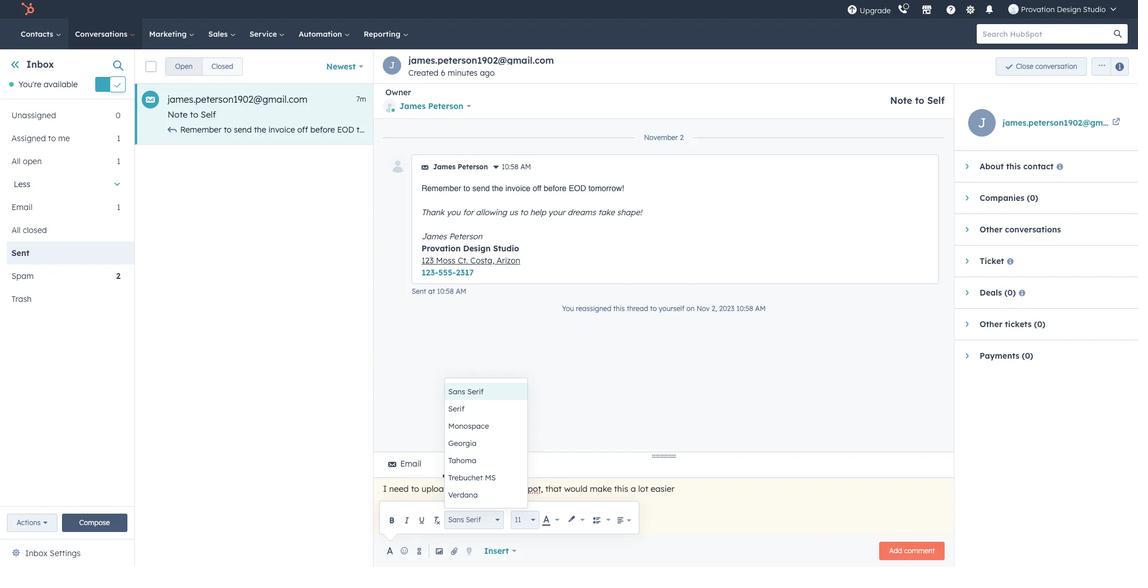 Task type: vqa. For each thing, say whether or not it's contained in the screenshot.
November 2
yes



Task type: describe. For each thing, give the bounding box(es) containing it.
sans inside sans serif button
[[448, 387, 465, 396]]

contacts link
[[14, 18, 68, 49]]

trash
[[11, 294, 32, 305]]

close conversation button
[[996, 57, 1087, 76]]

all open
[[11, 156, 42, 167]]

thank inside "email from james.peterson1902@gmail.com with subject note to self" row
[[398, 125, 421, 135]]

2 horizontal spatial james.peterson1902@gmail.com
[[1003, 118, 1133, 128]]

companies (0)
[[980, 193, 1039, 203]]

hubspot,
[[507, 483, 543, 494]]

the for remember to send the invoice off before eod tomorrow!
[[492, 184, 503, 193]]

payments (0)
[[980, 351, 1034, 361]]

thread
[[627, 304, 648, 313]]

tahoma
[[448, 456, 477, 465]]

conversation
[[1036, 62, 1078, 70]]

1 horizontal spatial am
[[521, 162, 531, 171]]

marketplaces image
[[922, 5, 932, 16]]

6
[[441, 68, 446, 78]]

1 horizontal spatial for
[[463, 207, 474, 218]]

you're
[[18, 79, 41, 90]]

caret image for payments (0) dropdown button
[[966, 353, 969, 359]]

companies (0) button
[[955, 183, 1127, 214]]

2 vertical spatial 10:58
[[737, 304, 754, 313]]

upload
[[422, 483, 449, 494]]

james peterson image
[[1009, 4, 1019, 14]]

add comment button
[[880, 542, 945, 560]]

actions button
[[7, 514, 57, 532]]

10:58 am
[[502, 162, 531, 171]]

2317 inside "email from james.peterson1902@gmail.com with subject note to self" row
[[911, 125, 927, 135]]

monospace
[[448, 421, 489, 431]]

7m
[[356, 95, 366, 103]]

insert button
[[477, 540, 524, 563]]

email inside button
[[400, 459, 421, 469]]

sales link
[[202, 18, 243, 49]]

verdana button
[[445, 486, 528, 504]]

email from james.peterson1902@gmail.com with subject note to self row
[[135, 84, 927, 145]]

studio inside james peterson provation design studio 123 moss ct. costa, arizon 123-555-2317
[[493, 243, 519, 254]]

owner
[[386, 87, 411, 98]]

0 horizontal spatial am
[[456, 287, 467, 296]]

help inside "email from james.peterson1902@gmail.com with subject note to self" row
[[506, 125, 522, 135]]

eod for remember to send the invoice off before eod tomorrow!
[[569, 184, 586, 193]]

(0) right tickets
[[1035, 319, 1046, 330]]

provation design studio button
[[1002, 0, 1124, 18]]

2317 inside james peterson provation design studio 123 moss ct. costa, arizon 123-555-2317
[[456, 268, 474, 278]]

design inside popup button
[[1057, 5, 1082, 14]]

tahoma button
[[445, 452, 528, 469]]

notifications button
[[980, 0, 1000, 18]]

allowing inside "email from james.peterson1902@gmail.com with subject note to self" row
[[452, 125, 483, 135]]

actions
[[17, 518, 41, 527]]

november 2
[[644, 133, 684, 142]]

moss inside "email from james.peterson1902@gmail.com with subject note to self" row
[[792, 125, 811, 135]]

all for all closed
[[11, 225, 21, 236]]

off for remember to send the invoice off before eod tomorrow!  thank you for allowing us to help your dreams take shape!  james peterson provation design studio 123 moss ct. costa, arizon 123-555-2317
[[297, 125, 308, 135]]

caret image for other tickets (0)
[[966, 321, 969, 328]]

trebuchet ms
[[448, 473, 496, 482]]

1 horizontal spatial thank
[[422, 207, 445, 218]]

provation inside "email from james.peterson1902@gmail.com with subject note to self" row
[[683, 125, 720, 135]]

2,
[[712, 304, 717, 313]]

all closed button
[[7, 219, 121, 242]]

0
[[116, 110, 121, 121]]

reassigned
[[576, 304, 612, 313]]

1 horizontal spatial self
[[928, 95, 945, 106]]

inbox for inbox settings
[[25, 548, 47, 559]]

your inside "email from james.peterson1902@gmail.com with subject note to self" row
[[524, 125, 541, 135]]

note inside "email from james.peterson1902@gmail.com with subject note to self" row
[[168, 109, 188, 120]]

minutes
[[448, 68, 478, 78]]

1 for to
[[117, 133, 121, 144]]

calling icon button
[[893, 2, 913, 17]]

reporting
[[364, 29, 403, 38]]

(0) for payments (0)
[[1022, 351, 1034, 361]]

assigned
[[11, 133, 46, 144]]

caret image inside 'ticket' dropdown button
[[966, 258, 969, 265]]

you're available image
[[9, 82, 14, 87]]

created
[[408, 68, 439, 78]]

group containing open
[[165, 57, 243, 76]]

close conversation
[[1016, 62, 1078, 70]]

0 vertical spatial note
[[890, 95, 913, 106]]

closed
[[212, 62, 233, 70]]

1 horizontal spatial group
[[590, 512, 614, 528]]

you inside "email from james.peterson1902@gmail.com with subject note to self" row
[[423, 125, 437, 135]]

remember to send the invoice off before eod tomorrow!  thank you for allowing us to help your dreams take shape!  james peterson provation design studio 123 moss ct. costa, arizon 123-555-2317
[[180, 125, 927, 135]]

1 vertical spatial allowing
[[476, 207, 507, 218]]

open
[[175, 62, 193, 70]]

tomorrow! for remember to send the invoice off before eod tomorrow!  thank you for allowing us to help your dreams take shape!  james peterson provation design studio 123 moss ct. costa, arizon 123-555-2317
[[357, 125, 395, 135]]

2 vertical spatial invoice
[[467, 483, 495, 494]]

provation inside popup button
[[1021, 5, 1055, 14]]

1 vertical spatial dreams
[[568, 207, 596, 218]]

123 inside "email from james.peterson1902@gmail.com with subject note to self" row
[[777, 125, 790, 135]]

caret image for companies (0)
[[966, 195, 969, 202]]

other tickets (0)
[[980, 319, 1046, 330]]

1 vertical spatial us
[[509, 207, 518, 218]]

sent for sent
[[11, 248, 29, 259]]

take inside "email from james.peterson1902@gmail.com with subject note to self" row
[[574, 125, 591, 135]]

deals
[[980, 288, 1002, 298]]

notifications image
[[985, 5, 995, 16]]

inbox settings
[[25, 548, 81, 559]]

sans inside sans serif popup button
[[448, 516, 464, 524]]

serif inside 'button'
[[448, 404, 465, 413]]

all for all open
[[11, 156, 21, 167]]

off for remember to send the invoice off before eod tomorrow!
[[533, 184, 542, 193]]

peterson inside popup button
[[428, 101, 464, 111]]

0 vertical spatial james.peterson1902@gmail.com
[[408, 55, 554, 66]]

james inside row
[[620, 125, 646, 135]]

james inside james peterson provation design studio 123 moss ct. costa, arizon 123-555-2317
[[422, 231, 447, 242]]

1 vertical spatial your
[[549, 207, 565, 218]]

2 vertical spatial this
[[614, 483, 629, 494]]

1 vertical spatial you
[[447, 207, 461, 218]]

monospace button
[[445, 417, 528, 435]]

ms
[[485, 473, 496, 482]]

(0) for companies (0)
[[1027, 193, 1039, 203]]

1 horizontal spatial the
[[452, 483, 464, 494]]

design inside "email from james.peterson1902@gmail.com with subject note to self" row
[[722, 125, 748, 135]]

settings
[[50, 548, 81, 559]]

unassigned
[[11, 110, 56, 121]]

you reassigned this thread to yourself on nov 2, 2023 10:58 am
[[562, 304, 766, 313]]

2 horizontal spatial group
[[1087, 57, 1129, 76]]

design inside james peterson provation design studio 123 moss ct. costa, arizon 123-555-2317
[[463, 243, 491, 254]]

moss inside james peterson provation design studio 123 moss ct. costa, arizon 123-555-2317
[[436, 256, 456, 266]]

yourself
[[659, 304, 685, 313]]

costa, inside "email from james.peterson1902@gmail.com with subject note to self" row
[[826, 125, 850, 135]]

settings link
[[963, 3, 978, 15]]

compose
[[79, 518, 110, 527]]

newest button
[[319, 55, 371, 78]]

make
[[590, 483, 612, 494]]

more info image
[[493, 164, 500, 171]]

other conversations
[[980, 224, 1062, 235]]

trebuchet ms button
[[445, 469, 528, 486]]

1 vertical spatial 10:58
[[437, 287, 454, 296]]

1 vertical spatial james peterson
[[433, 162, 488, 171]]

assigned to me
[[11, 133, 70, 144]]

123- inside james peterson provation design studio 123 moss ct. costa, arizon 123-555-2317
[[422, 268, 438, 278]]

caret image for other conversations
[[966, 226, 969, 233]]

sent button
[[7, 242, 121, 265]]

conversations link
[[68, 18, 142, 49]]

about this contact
[[980, 161, 1054, 172]]

1 for open
[[117, 156, 121, 167]]

james.peterson1902@gmail.com inside row
[[168, 94, 308, 105]]

sent at 10:58 am
[[412, 287, 467, 296]]

lot
[[639, 483, 649, 494]]

2023
[[719, 304, 735, 313]]

about
[[980, 161, 1004, 172]]

easier
[[651, 483, 675, 494]]

list box containing sans serif
[[445, 378, 528, 508]]

payments
[[980, 351, 1020, 361]]

trash button
[[7, 288, 121, 311]]

on
[[687, 304, 695, 313]]

companies
[[980, 193, 1025, 203]]

november
[[644, 133, 678, 142]]

arizon inside james peterson provation design studio 123 moss ct. costa, arizon 123-555-2317
[[497, 256, 520, 266]]

send for remember to send the invoice off before eod tomorrow!
[[473, 184, 490, 193]]

james inside popup button
[[400, 101, 426, 111]]

menu containing provation design studio
[[846, 0, 1125, 18]]

james.peterson1902@gmail.com created 6 minutes ago
[[408, 55, 554, 78]]

add comment group
[[880, 542, 945, 560]]

1 horizontal spatial note to self
[[890, 95, 945, 106]]

settings image
[[966, 5, 976, 15]]

comment
[[905, 547, 935, 555]]

remember for remember to send the invoice off before eod tomorrow!
[[422, 184, 461, 193]]



Task type: locate. For each thing, give the bounding box(es) containing it.
inbox settings link
[[25, 547, 81, 560]]

automation
[[299, 29, 344, 38]]

send
[[234, 125, 252, 135], [473, 184, 490, 193]]

0 vertical spatial 10:58
[[502, 162, 519, 171]]

0 horizontal spatial 2
[[116, 271, 121, 282]]

am down the 123-555-2317 link
[[456, 287, 467, 296]]

this inside about this contact 'dropdown button'
[[1007, 161, 1021, 172]]

tomorrow!
[[357, 125, 395, 135], [589, 184, 624, 193]]

0 vertical spatial us
[[485, 125, 494, 135]]

comment button
[[443, 452, 510, 478]]

sans serif inside button
[[448, 387, 484, 396]]

10:58 right "more info" image
[[502, 162, 519, 171]]

1 horizontal spatial design
[[722, 125, 748, 135]]

2 vertical spatial the
[[452, 483, 464, 494]]

eod
[[337, 125, 354, 135], [569, 184, 586, 193]]

2 vertical spatial 1
[[117, 202, 121, 213]]

0 horizontal spatial 123-
[[422, 268, 438, 278]]

us up "more info" image
[[485, 125, 494, 135]]

1
[[117, 133, 121, 144], [117, 156, 121, 167], [117, 202, 121, 213]]

closed
[[23, 225, 47, 236]]

for down james peterson popup button
[[439, 125, 450, 135]]

0 vertical spatial tomorrow!
[[357, 125, 395, 135]]

1 horizontal spatial take
[[598, 207, 615, 218]]

group down make
[[590, 512, 614, 528]]

0 vertical spatial sent
[[11, 248, 29, 259]]

caret image left "ticket"
[[966, 258, 969, 265]]

list box
[[445, 378, 528, 508]]

1 horizontal spatial tomorrow!
[[589, 184, 624, 193]]

invoice for remember to send the invoice off before eod tomorrow!  thank you for allowing us to help your dreams take shape!  james peterson provation design studio 123 moss ct. costa, arizon 123-555-2317
[[269, 125, 295, 135]]

0 horizontal spatial for
[[439, 125, 450, 135]]

Closed button
[[202, 57, 243, 76]]

marketing
[[149, 29, 189, 38]]

1 vertical spatial invoice
[[506, 184, 531, 193]]

james peterson left "more info" image
[[433, 162, 488, 171]]

sans up serif 'button' on the bottom of the page
[[448, 387, 465, 396]]

5 caret image from the top
[[966, 321, 969, 328]]

4 caret image from the top
[[966, 258, 969, 265]]

you up james peterson provation design studio 123 moss ct. costa, arizon 123-555-2317
[[447, 207, 461, 218]]

0 horizontal spatial email
[[11, 202, 33, 213]]

0 vertical spatial thank
[[398, 125, 421, 135]]

you
[[423, 125, 437, 135], [447, 207, 461, 218]]

1 vertical spatial self
[[201, 109, 216, 120]]

email up the need
[[400, 459, 421, 469]]

at
[[428, 287, 435, 296]]

2 sans from the top
[[448, 516, 464, 524]]

0 horizontal spatial take
[[574, 125, 591, 135]]

2 horizontal spatial am
[[756, 304, 766, 313]]

0 horizontal spatial your
[[524, 125, 541, 135]]

james peterson button
[[383, 98, 472, 115]]

deals (0) button
[[955, 277, 1127, 308]]

you down james peterson popup button
[[423, 125, 437, 135]]

1 horizontal spatial moss
[[792, 125, 811, 135]]

you're available
[[18, 79, 78, 90]]

1 horizontal spatial 123
[[777, 125, 790, 135]]

1 vertical spatial 2317
[[456, 268, 474, 278]]

123- inside "email from james.peterson1902@gmail.com with subject note to self" row
[[878, 125, 894, 135]]

2 caret image from the top
[[966, 353, 969, 359]]

1 horizontal spatial off
[[533, 184, 542, 193]]

2 horizontal spatial the
[[492, 184, 503, 193]]

tomorrow! inside "email from james.peterson1902@gmail.com with subject note to self" row
[[357, 125, 395, 135]]

2 all from the top
[[11, 225, 21, 236]]

1 vertical spatial note to self
[[168, 109, 216, 120]]

1 horizontal spatial note
[[890, 95, 913, 106]]

james peterson provation design studio 123 moss ct. costa, arizon 123-555-2317
[[422, 231, 520, 278]]

provation up the 123-555-2317 link
[[422, 243, 461, 254]]

costa,
[[826, 125, 850, 135], [470, 256, 495, 266]]

caret image
[[966, 289, 969, 296], [966, 353, 969, 359]]

contact
[[1024, 161, 1054, 172]]

serif inside button
[[468, 387, 484, 396]]

caret image left payments
[[966, 353, 969, 359]]

1 vertical spatial shape!
[[617, 207, 642, 218]]

2 sans serif from the top
[[448, 516, 481, 524]]

1 vertical spatial this
[[614, 304, 625, 313]]

other for other tickets (0)
[[980, 319, 1003, 330]]

0 vertical spatial email
[[11, 202, 33, 213]]

sent for sent at 10:58 am
[[412, 287, 427, 296]]

11
[[515, 516, 521, 524]]

thank down james peterson popup button
[[398, 125, 421, 135]]

ago
[[480, 68, 495, 78]]

am up remember to send the invoice off before eod tomorrow!
[[521, 162, 531, 171]]

555- down note to self 'heading'
[[894, 125, 911, 135]]

eod inside "email from james.peterson1902@gmail.com with subject note to self" row
[[337, 125, 354, 135]]

calling icon image
[[898, 5, 908, 15]]

this left 'thread'
[[614, 304, 625, 313]]

provation inside james peterson provation design studio 123 moss ct. costa, arizon 123-555-2317
[[422, 243, 461, 254]]

0 vertical spatial caret image
[[966, 289, 969, 296]]

newest
[[326, 61, 356, 71]]

0 vertical spatial off
[[297, 125, 308, 135]]

thank
[[398, 125, 421, 135], [422, 207, 445, 218]]

1 vertical spatial for
[[463, 207, 474, 218]]

serif down verdana
[[466, 516, 481, 524]]

deals (0)
[[980, 288, 1016, 298]]

caret image for deals (0) dropdown button
[[966, 289, 969, 296]]

1 vertical spatial 1
[[117, 156, 121, 167]]

0 vertical spatial james peterson
[[400, 101, 464, 111]]

all inside all closed button
[[11, 225, 21, 236]]

1 vertical spatial moss
[[436, 256, 456, 266]]

0 vertical spatial 123-
[[878, 125, 894, 135]]

1 vertical spatial 2
[[116, 271, 121, 282]]

james.peterson1902@gmail.com link
[[1003, 116, 1133, 130]]

caret image inside payments (0) dropdown button
[[966, 353, 969, 359]]

0 vertical spatial take
[[574, 125, 591, 135]]

us down remember to send the invoice off before eod tomorrow!
[[509, 207, 518, 218]]

self inside row
[[201, 109, 216, 120]]

ticket button
[[955, 246, 1127, 277]]

peterson inside james peterson provation design studio 123 moss ct. costa, arizon 123-555-2317
[[449, 231, 483, 242]]

inbox up you're available
[[26, 59, 54, 70]]

hubspot link
[[14, 2, 43, 16]]

0 vertical spatial 2317
[[911, 125, 927, 135]]

james.peterson1902@gmail.com up ago
[[408, 55, 554, 66]]

0 horizontal spatial eod
[[337, 125, 354, 135]]

1 vertical spatial inbox
[[25, 548, 47, 559]]

0 horizontal spatial 555-
[[438, 268, 456, 278]]

1 horizontal spatial eod
[[569, 184, 586, 193]]

james.peterson1902@gmail.com down closed button
[[168, 94, 308, 105]]

2 other from the top
[[980, 319, 1003, 330]]

sans serif inside popup button
[[448, 516, 481, 524]]

0 horizontal spatial design
[[463, 243, 491, 254]]

0 horizontal spatial group
[[165, 57, 243, 76]]

0 horizontal spatial invoice
[[269, 125, 295, 135]]

1 vertical spatial send
[[473, 184, 490, 193]]

verdana
[[448, 490, 478, 500]]

1 horizontal spatial 2
[[680, 133, 684, 142]]

1 vertical spatial sent
[[412, 287, 427, 296]]

1 vertical spatial eod
[[569, 184, 586, 193]]

0 horizontal spatial help
[[506, 125, 522, 135]]

ticket
[[980, 256, 1005, 266]]

sent left at
[[412, 287, 427, 296]]

1 vertical spatial take
[[598, 207, 615, 218]]

invoice
[[269, 125, 295, 135], [506, 184, 531, 193], [467, 483, 495, 494]]

caret image inside about this contact 'dropdown button'
[[966, 163, 969, 170]]

main content
[[135, 49, 1139, 567]]

1 all from the top
[[11, 156, 21, 167]]

before for remember to send the invoice off before eod tomorrow!  thank you for allowing us to help your dreams take shape!  james peterson provation design studio 123 moss ct. costa, arizon 123-555-2317
[[310, 125, 335, 135]]

spam
[[11, 271, 34, 282]]

(0)
[[1027, 193, 1039, 203], [1005, 288, 1016, 298], [1035, 319, 1046, 330], [1022, 351, 1034, 361]]

studio inside popup button
[[1084, 5, 1106, 14]]

other up "ticket"
[[980, 224, 1003, 235]]

1 horizontal spatial before
[[544, 184, 567, 193]]

123-
[[878, 125, 894, 135], [422, 268, 438, 278]]

sans serif up serif 'button' on the bottom of the page
[[448, 387, 484, 396]]

peterson inside row
[[648, 125, 681, 135]]

3 caret image from the top
[[966, 226, 969, 233]]

1 vertical spatial am
[[456, 287, 467, 296]]

inbox for inbox
[[26, 59, 54, 70]]

sans serif button
[[444, 511, 504, 529]]

provation right november
[[683, 125, 720, 135]]

sales
[[208, 29, 230, 38]]

555- inside "email from james.peterson1902@gmail.com with subject note to self" row
[[894, 125, 911, 135]]

upgrade
[[860, 5, 891, 15]]

inbox inside 'link'
[[25, 548, 47, 559]]

caret image inside other conversations dropdown button
[[966, 226, 969, 233]]

georgia
[[448, 439, 477, 448]]

peterson
[[428, 101, 464, 111], [648, 125, 681, 135], [458, 162, 488, 171], [449, 231, 483, 242]]

arizon inside "email from james.peterson1902@gmail.com with subject note to self" row
[[852, 125, 876, 135]]

the inside "email from james.peterson1902@gmail.com with subject note to self" row
[[254, 125, 266, 135]]

before inside "email from james.peterson1902@gmail.com with subject note to self" row
[[310, 125, 335, 135]]

compose button
[[62, 514, 127, 532]]

ct. inside james peterson provation design studio 123 moss ct. costa, arizon 123-555-2317
[[458, 256, 468, 266]]

1 vertical spatial before
[[544, 184, 567, 193]]

james peterson down created
[[400, 101, 464, 111]]

1 horizontal spatial 555-
[[894, 125, 911, 135]]

i need to upload the invoice to hubspot, that would make this a lot easier
[[383, 483, 675, 494]]

2 horizontal spatial studio
[[1084, 5, 1106, 14]]

note to self inside row
[[168, 109, 216, 120]]

Search HubSpot search field
[[977, 24, 1118, 44]]

less
[[14, 179, 30, 190]]

caret image inside the other tickets (0) dropdown button
[[966, 321, 969, 328]]

0 vertical spatial 123
[[777, 125, 790, 135]]

caret image inside deals (0) dropdown button
[[966, 289, 969, 296]]

other tickets (0) button
[[955, 309, 1127, 340]]

inbox
[[26, 59, 54, 70], [25, 548, 47, 559]]

1 horizontal spatial ct.
[[813, 125, 824, 135]]

us inside "email from james.peterson1902@gmail.com with subject note to self" row
[[485, 125, 494, 135]]

2 vertical spatial provation
[[422, 243, 461, 254]]

2 1 from the top
[[117, 156, 121, 167]]

caret image left the other tickets (0)
[[966, 321, 969, 328]]

upgrade image
[[848, 5, 858, 15]]

eod for remember to send the invoice off before eod tomorrow!  thank you for allowing us to help your dreams take shape!  james peterson provation design studio 123 moss ct. costa, arizon 123-555-2317
[[337, 125, 354, 135]]

(0) for deals (0)
[[1005, 288, 1016, 298]]

help down remember to send the invoice off before eod tomorrow!
[[530, 207, 546, 218]]

caret image inside 'companies (0)' dropdown button
[[966, 195, 969, 202]]

dreams inside "email from james.peterson1902@gmail.com with subject note to self" row
[[544, 125, 572, 135]]

email button
[[374, 452, 436, 478]]

note to self heading
[[890, 95, 945, 106]]

555- up sent at 10:58 am
[[438, 268, 456, 278]]

1 vertical spatial off
[[533, 184, 542, 193]]

1 vertical spatial help
[[530, 207, 546, 218]]

inbox left settings
[[25, 548, 47, 559]]

Open button
[[165, 57, 202, 76]]

1 horizontal spatial remember
[[422, 184, 461, 193]]

am
[[521, 162, 531, 171], [456, 287, 467, 296], [756, 304, 766, 313]]

0 vertical spatial allowing
[[452, 125, 483, 135]]

that
[[546, 483, 562, 494]]

2 horizontal spatial invoice
[[506, 184, 531, 193]]

all left open
[[11, 156, 21, 167]]

0 vertical spatial send
[[234, 125, 252, 135]]

ct. inside "email from james.peterson1902@gmail.com with subject note to self" row
[[813, 125, 824, 135]]

georgia button
[[445, 435, 528, 452]]

11 button
[[511, 511, 540, 529]]

0 vertical spatial sans
[[448, 387, 465, 396]]

conversations
[[75, 29, 130, 38]]

thank you for allowing us to help your dreams take shape!
[[422, 207, 642, 218]]

2317 down note to self 'heading'
[[911, 125, 927, 135]]

1 vertical spatial note
[[168, 109, 188, 120]]

provation design studio
[[1021, 5, 1106, 14]]

james peterson inside popup button
[[400, 101, 464, 111]]

1 1 from the top
[[117, 133, 121, 144]]

1 sans serif from the top
[[448, 387, 484, 396]]

remember inside "email from james.peterson1902@gmail.com with subject note to self" row
[[180, 125, 222, 135]]

contacts
[[21, 29, 56, 38]]

sans
[[448, 387, 465, 396], [448, 516, 464, 524]]

group down the search icon
[[1087, 57, 1129, 76]]

2 vertical spatial am
[[756, 304, 766, 313]]

123-555-2317 link
[[422, 268, 474, 278]]

0 horizontal spatial note
[[168, 109, 188, 120]]

sent up 'spam'
[[11, 248, 29, 259]]

search image
[[1114, 30, 1122, 38]]

1 caret image from the top
[[966, 163, 969, 170]]

search button
[[1109, 24, 1128, 44]]

other for other conversations
[[980, 224, 1003, 235]]

help up '10:58 am'
[[506, 125, 522, 135]]

0 horizontal spatial 10:58
[[437, 287, 454, 296]]

service link
[[243, 18, 292, 49]]

sans serif
[[448, 387, 484, 396], [448, 516, 481, 524]]

am right 2023
[[756, 304, 766, 313]]

0 horizontal spatial you
[[423, 125, 437, 135]]

10:58 right 2023
[[737, 304, 754, 313]]

0 vertical spatial your
[[524, 125, 541, 135]]

add comment
[[890, 547, 935, 555]]

group
[[165, 57, 243, 76], [1087, 57, 1129, 76], [590, 512, 614, 528]]

trebuchet
[[448, 473, 483, 482]]

thank up james peterson provation design studio 123 moss ct. costa, arizon 123-555-2317
[[422, 207, 445, 218]]

other left tickets
[[980, 319, 1003, 330]]

us
[[485, 125, 494, 135], [509, 207, 518, 218]]

1 vertical spatial 123-
[[422, 268, 438, 278]]

would
[[564, 483, 588, 494]]

costa, inside james peterson provation design studio 123 moss ct. costa, arizon 123-555-2317
[[470, 256, 495, 266]]

caret image left deals
[[966, 289, 969, 296]]

tickets
[[1005, 319, 1032, 330]]

0 vertical spatial all
[[11, 156, 21, 167]]

caret image left about
[[966, 163, 969, 170]]

0 vertical spatial the
[[254, 125, 266, 135]]

other conversations button
[[955, 214, 1127, 245]]

me
[[58, 133, 70, 144]]

2 horizontal spatial provation
[[1021, 5, 1055, 14]]

invoice inside "email from james.peterson1902@gmail.com with subject note to self" row
[[269, 125, 295, 135]]

need
[[389, 483, 409, 494]]

sans serif button
[[445, 383, 528, 400]]

before for remember to send the invoice off before eod tomorrow!
[[544, 184, 567, 193]]

help image
[[946, 5, 957, 16]]

0 vertical spatial before
[[310, 125, 335, 135]]

marketing link
[[142, 18, 202, 49]]

the for remember to send the invoice off before eod tomorrow!  thank you for allowing us to help your dreams take shape!  james peterson provation design studio 123 moss ct. costa, arizon 123-555-2317
[[254, 125, 266, 135]]

your down remember to send the invoice off before eod tomorrow!
[[549, 207, 565, 218]]

555- inside james peterson provation design studio 123 moss ct. costa, arizon 123-555-2317
[[438, 268, 456, 278]]

serif up serif 'button' on the bottom of the page
[[468, 387, 484, 396]]

123- up at
[[422, 268, 438, 278]]

allowing down james peterson popup button
[[452, 125, 483, 135]]

123 inside james peterson provation design studio 123 moss ct. costa, arizon 123-555-2317
[[422, 256, 434, 266]]

1 horizontal spatial arizon
[[852, 125, 876, 135]]

remember to send the invoice off before eod tomorrow!
[[422, 184, 624, 193]]

tomorrow! for remember to send the invoice off before eod tomorrow!
[[589, 184, 624, 193]]

caret image left companies
[[966, 195, 969, 202]]

send for remember to send the invoice off before eod tomorrow!  thank you for allowing us to help your dreams take shape!  james peterson provation design studio 123 moss ct. costa, arizon 123-555-2317
[[234, 125, 252, 135]]

this left a
[[614, 483, 629, 494]]

off inside "email from james.peterson1902@gmail.com with subject note to self" row
[[297, 125, 308, 135]]

caret image left other conversations
[[966, 226, 969, 233]]

for inside "email from james.peterson1902@gmail.com with subject note to self" row
[[439, 125, 450, 135]]

0 vertical spatial serif
[[468, 387, 484, 396]]

design
[[1057, 5, 1082, 14], [722, 125, 748, 135], [463, 243, 491, 254]]

0 vertical spatial studio
[[1084, 5, 1106, 14]]

(0) inside dropdown button
[[1005, 288, 1016, 298]]

2317 up sent at 10:58 am
[[456, 268, 474, 278]]

provation right james peterson icon
[[1021, 5, 1055, 14]]

1 other from the top
[[980, 224, 1003, 235]]

menu
[[846, 0, 1125, 18]]

all closed
[[11, 225, 47, 236]]

(0) right payments
[[1022, 351, 1034, 361]]

sans serif down verdana
[[448, 516, 481, 524]]

10:58 right at
[[437, 287, 454, 296]]

2 caret image from the top
[[966, 195, 969, 202]]

1 sans from the top
[[448, 387, 465, 396]]

send inside "email from james.peterson1902@gmail.com with subject note to self" row
[[234, 125, 252, 135]]

1 vertical spatial james.peterson1902@gmail.com
[[168, 94, 308, 105]]

this right about
[[1007, 161, 1021, 172]]

james.peterson1902@gmail.com
[[408, 55, 554, 66], [168, 94, 308, 105], [1003, 118, 1133, 128]]

(0) right deals
[[1005, 288, 1016, 298]]

invoice for remember to send the invoice off before eod tomorrow!
[[506, 184, 531, 193]]

1 vertical spatial design
[[722, 125, 748, 135]]

2 horizontal spatial design
[[1057, 5, 1082, 14]]

your up '10:58 am'
[[524, 125, 541, 135]]

serif up monospace
[[448, 404, 465, 413]]

for up james peterson provation design studio 123 moss ct. costa, arizon 123-555-2317
[[463, 207, 474, 218]]

shape! inside "email from james.peterson1902@gmail.com with subject note to self" row
[[593, 125, 618, 135]]

1 vertical spatial email
[[400, 459, 421, 469]]

all left closed
[[11, 225, 21, 236]]

available
[[44, 79, 78, 90]]

group down the sales
[[165, 57, 243, 76]]

0 vertical spatial sans serif
[[448, 387, 484, 396]]

hubspot image
[[21, 2, 34, 16]]

allowing down remember to send the invoice off before eod tomorrow!
[[476, 207, 507, 218]]

serif button
[[445, 400, 528, 417]]

main content containing james.peterson1902@gmail.com
[[135, 49, 1139, 567]]

(0) right companies
[[1027, 193, 1039, 203]]

remember for remember to send the invoice off before eod tomorrow!  thank you for allowing us to help your dreams take shape!  james peterson provation design studio 123 moss ct. costa, arizon 123-555-2317
[[180, 125, 222, 135]]

serif inside popup button
[[466, 516, 481, 524]]

caret image
[[966, 163, 969, 170], [966, 195, 969, 202], [966, 226, 969, 233], [966, 258, 969, 265], [966, 321, 969, 328]]

0 vertical spatial costa,
[[826, 125, 850, 135]]

123- down note to self 'heading'
[[878, 125, 894, 135]]

1 vertical spatial 555-
[[438, 268, 456, 278]]

1 caret image from the top
[[966, 289, 969, 296]]

2 vertical spatial serif
[[466, 516, 481, 524]]

0 vertical spatial this
[[1007, 161, 1021, 172]]

james.peterson1902@gmail.com up about this contact 'dropdown button'
[[1003, 118, 1133, 128]]

0 horizontal spatial moss
[[436, 256, 456, 266]]

0 horizontal spatial costa,
[[470, 256, 495, 266]]

email down less
[[11, 202, 33, 213]]

0 horizontal spatial arizon
[[497, 256, 520, 266]]

3 1 from the top
[[117, 202, 121, 213]]

studio inside "email from james.peterson1902@gmail.com with subject note to self" row
[[750, 125, 775, 135]]

studio
[[1084, 5, 1106, 14], [750, 125, 775, 135], [493, 243, 519, 254]]

sans down verdana
[[448, 516, 464, 524]]

sent inside sent button
[[11, 248, 29, 259]]



